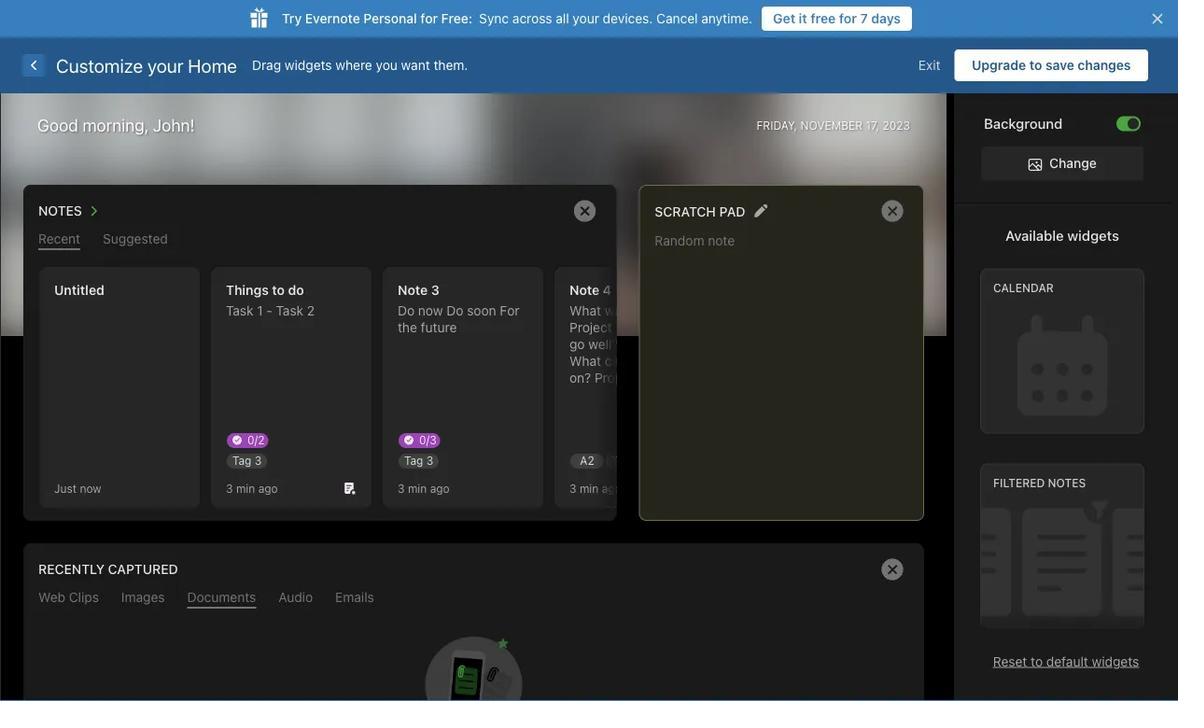 Task type: vqa. For each thing, say whether or not it's contained in the screenshot.
'Pad'
yes



Task type: locate. For each thing, give the bounding box(es) containing it.
1 remove image from the top
[[874, 192, 911, 230]]

0 horizontal spatial your
[[147, 54, 184, 76]]

widgets right drag
[[285, 57, 332, 73]]

free:
[[441, 11, 473, 26]]

1 for from the left
[[421, 11, 438, 26]]

for inside button
[[839, 11, 857, 26]]

your left home
[[147, 54, 184, 76]]

morning,
[[83, 115, 149, 135]]

for left free: in the top of the page
[[421, 11, 438, 26]]

all
[[556, 11, 569, 26]]

for left the 7 in the top of the page
[[839, 11, 857, 26]]

upgrade to save changes
[[972, 57, 1131, 73]]

widgets
[[285, 57, 332, 73], [1068, 227, 1120, 244], [1092, 654, 1140, 669]]

customize your home
[[56, 54, 237, 76]]

0 vertical spatial remove image
[[874, 192, 911, 230]]

to left save
[[1030, 57, 1043, 73]]

0 vertical spatial widgets
[[285, 57, 332, 73]]

7
[[861, 11, 868, 26]]

scratch pad button
[[655, 199, 746, 223]]

pad
[[720, 204, 746, 219]]

calendar
[[994, 281, 1054, 294]]

them.
[[434, 57, 468, 73]]

to right reset
[[1031, 654, 1043, 669]]

for for 7
[[839, 11, 857, 26]]

0 vertical spatial to
[[1030, 57, 1043, 73]]

drag
[[252, 57, 281, 73]]

widgets right default
[[1092, 654, 1140, 669]]

changes
[[1078, 57, 1131, 73]]

to
[[1030, 57, 1043, 73], [1031, 654, 1043, 669]]

anytime.
[[702, 11, 753, 26]]

background
[[984, 115, 1063, 132]]

your right all
[[573, 11, 599, 26]]

scratch
[[655, 204, 716, 219]]

for
[[421, 11, 438, 26], [839, 11, 857, 26]]

friday, november 17, 2023
[[757, 119, 910, 132]]

1 horizontal spatial your
[[573, 11, 599, 26]]

2 for from the left
[[839, 11, 857, 26]]

1 vertical spatial remove image
[[874, 551, 911, 588]]

get it free for 7 days button
[[762, 7, 912, 31]]

to inside button
[[1030, 57, 1043, 73]]

edit widget title image
[[754, 204, 768, 218]]

filtered
[[994, 477, 1045, 490]]

1 vertical spatial to
[[1031, 654, 1043, 669]]

upgrade
[[972, 57, 1026, 73]]

widgets right available
[[1068, 227, 1120, 244]]

2 remove image from the top
[[874, 551, 911, 588]]

your
[[573, 11, 599, 26], [147, 54, 184, 76]]

1 vertical spatial widgets
[[1068, 227, 1120, 244]]

good morning, john!
[[37, 115, 195, 135]]

1 horizontal spatial for
[[839, 11, 857, 26]]

get
[[773, 11, 796, 26]]

0 horizontal spatial for
[[421, 11, 438, 26]]

change
[[1050, 155, 1097, 171]]

drag widgets where you want them.
[[252, 57, 468, 73]]

background image
[[1128, 118, 1139, 129]]

you
[[376, 57, 398, 73]]

to for reset
[[1031, 654, 1043, 669]]

remove image
[[874, 192, 911, 230], [874, 551, 911, 588]]



Task type: describe. For each thing, give the bounding box(es) containing it.
try evernote personal for free: sync across all your devices. cancel anytime.
[[282, 11, 753, 26]]

available widgets
[[1006, 227, 1120, 244]]

2023
[[883, 119, 910, 132]]

want
[[401, 57, 430, 73]]

save
[[1046, 57, 1075, 73]]

november
[[801, 119, 863, 132]]

devices.
[[603, 11, 653, 26]]

home
[[188, 54, 237, 76]]

notes
[[1048, 477, 1086, 490]]

cancel
[[657, 11, 698, 26]]

friday,
[[757, 119, 798, 132]]

widgets for drag
[[285, 57, 332, 73]]

try
[[282, 11, 302, 26]]

john!
[[153, 115, 195, 135]]

get it free for 7 days
[[773, 11, 901, 26]]

free
[[811, 11, 836, 26]]

reset to default widgets button
[[993, 654, 1140, 669]]

exit button
[[905, 49, 955, 81]]

0 vertical spatial your
[[573, 11, 599, 26]]

change button
[[982, 147, 1144, 180]]

personal
[[364, 11, 417, 26]]

customize
[[56, 54, 143, 76]]

upgrade to save changes button
[[955, 49, 1149, 81]]

where
[[336, 57, 372, 73]]

available
[[1006, 227, 1064, 244]]

1 vertical spatial your
[[147, 54, 184, 76]]

it
[[799, 11, 807, 26]]

remove image
[[566, 192, 604, 230]]

2 vertical spatial widgets
[[1092, 654, 1140, 669]]

reset to default widgets
[[993, 654, 1140, 669]]

exit
[[919, 57, 941, 73]]

to for upgrade
[[1030, 57, 1043, 73]]

scratch pad
[[655, 204, 746, 219]]

reset
[[993, 654, 1028, 669]]

default
[[1047, 654, 1089, 669]]

17,
[[866, 119, 880, 132]]

across
[[513, 11, 552, 26]]

evernote
[[305, 11, 360, 26]]

good
[[37, 115, 78, 135]]

widgets for available
[[1068, 227, 1120, 244]]

for for free:
[[421, 11, 438, 26]]

sync
[[479, 11, 509, 26]]

days
[[872, 11, 901, 26]]

filtered notes
[[994, 477, 1086, 490]]



